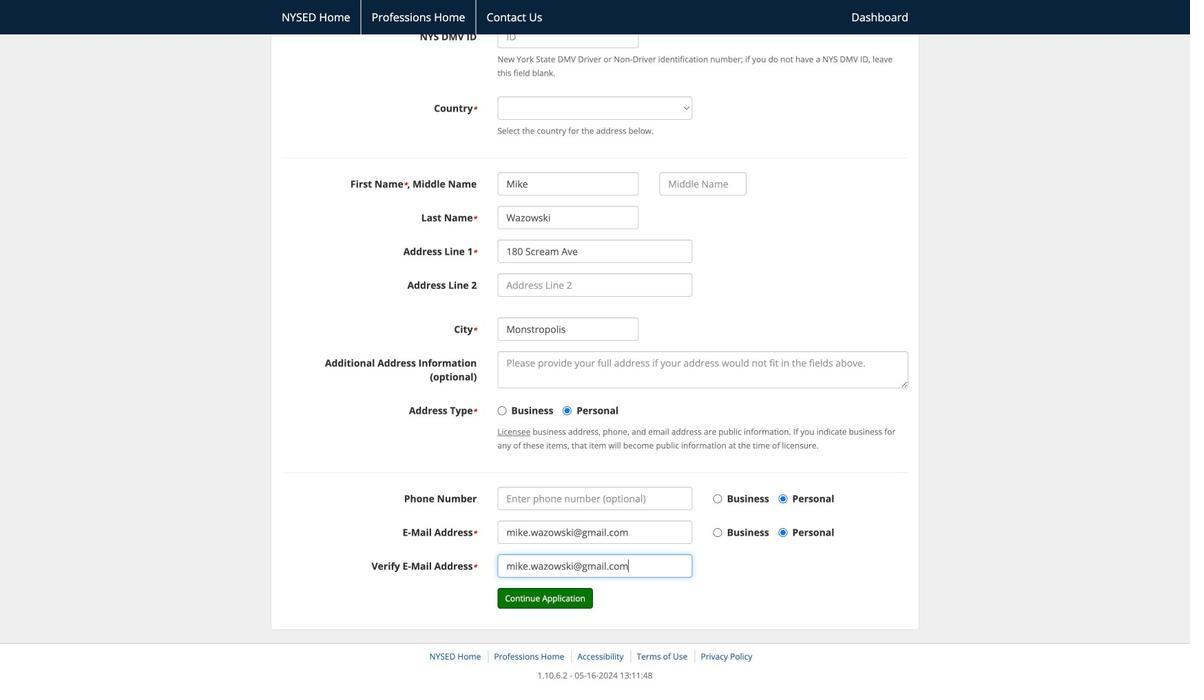 Task type: locate. For each thing, give the bounding box(es) containing it.
Last Name text field
[[497, 206, 639, 229]]

Email text field
[[497, 521, 693, 544]]

ID text field
[[497, 25, 639, 48]]

City text field
[[497, 318, 639, 341]]

None submit
[[497, 588, 593, 609]]

Address Line 1 text field
[[497, 240, 693, 263]]

None radio
[[563, 406, 572, 415], [779, 495, 788, 504], [713, 528, 722, 537], [563, 406, 572, 415], [779, 495, 788, 504], [713, 528, 722, 537]]

Address Line 2 text field
[[497, 274, 693, 297]]

Please provide your full address if your address would not fit in the fields above. text field
[[497, 351, 908, 389]]

None radio
[[497, 406, 506, 415], [713, 495, 722, 504], [779, 528, 788, 537], [497, 406, 506, 415], [713, 495, 722, 504], [779, 528, 788, 537]]



Task type: vqa. For each thing, say whether or not it's contained in the screenshot.
List IMAGE
no



Task type: describe. For each thing, give the bounding box(es) containing it.
Enter phone number (optional) text field
[[497, 487, 693, 510]]

Middle Name text field
[[659, 172, 747, 196]]

Please re-enter your e-mail address. text field
[[497, 555, 693, 578]]

First Name text field
[[497, 172, 639, 196]]



